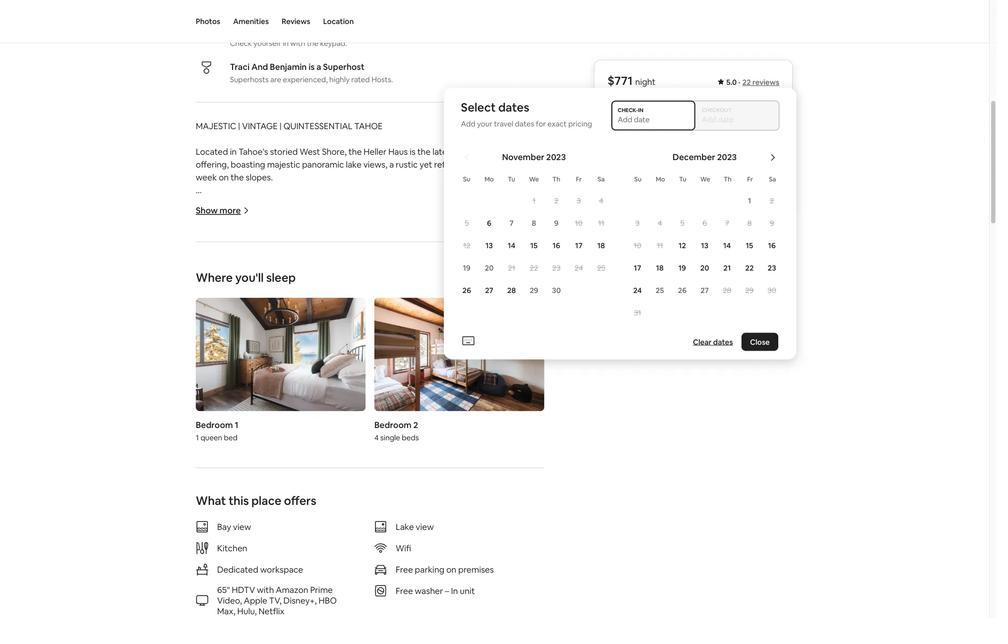 Task type: locate. For each thing, give the bounding box(es) containing it.
haus down sapphire
[[238, 441, 257, 452]]

refined inside located in tahoe's storied west shore, the heller haus is the latest stayluxe rubicon offering, boasting majestic panoramic lake views, a rustic yet refined setting to enjoy a week on the slopes.
[[434, 159, 463, 170]]

24 button left guests.
[[568, 257, 591, 278]]

restored
[[307, 325, 340, 336]]

1 vertical spatial home
[[196, 595, 219, 605]]

1 horizontal spatial or
[[520, 351, 528, 362]]

netflix
[[259, 606, 285, 617]]

1 2023 from the left
[[547, 152, 566, 163]]

1 26 button from the left
[[456, 280, 478, 301]]

28 button down their
[[717, 280, 739, 301]]

tahoe's
[[239, 146, 268, 157]]

2 14 from the left
[[724, 241, 732, 250]]

2 16 button from the left
[[761, 235, 784, 256]]

0 horizontal spatial add date text field
[[618, 115, 690, 124]]

1 vertical spatial 11 button
[[649, 235, 672, 256]]

the left the old
[[508, 518, 521, 529]]

2 29 button from the left
[[739, 280, 761, 301]]

on inside located in tahoe's storied west shore, the heller haus is the latest stayluxe rubicon offering, boasting majestic panoramic lake views, a rustic yet refined setting to enjoy a week on the slopes.
[[219, 172, 229, 183]]

1 29 from the left
[[530, 285, 539, 295]]

0 horizontal spatial 19
[[463, 263, 471, 273]]

or right slopes,
[[520, 351, 528, 362]]

haus inside a home for all seasons, and retaining its gorgeous redwood post and beam architecture and soaring granite fireplace, this cozy but spacious mountain lodge is the perfect basecamp for all of your tahoe adventures. enjoy panoramic views from rubicon peak to mt rose, and sapphire blue waters that appear to be so close you could almost reach it. the heller haus is perched atop a vista that allows for a truly four season tahoe experience.
[[238, 441, 257, 452]]

2 15 button from the left
[[739, 235, 761, 256]]

2 2 button from the left
[[761, 190, 784, 211]]

1 horizontal spatial 19
[[679, 263, 687, 273]]

24 for bottom 24 button
[[634, 285, 642, 295]]

view for lake view
[[416, 521, 434, 532]]

22 for first 22 button from right
[[746, 263, 754, 273]]

4 button up no
[[591, 190, 613, 211]]

or
[[520, 351, 528, 362], [294, 556, 302, 567]]

so
[[402, 428, 411, 439]]

12 button
[[456, 235, 478, 256], [672, 235, 694, 256]]

rubicon
[[494, 146, 526, 157], [477, 415, 509, 426]]

and inside traci and benjamin covers the service fee for their guests.
[[692, 234, 709, 245]]

double the fun, double the beds, and double the memories made in this cozy kids' room! image
[[375, 298, 545, 411], [375, 298, 545, 411]]

2 add date from the left
[[701, 115, 733, 124]]

bunks,
[[349, 223, 375, 234]]

2023 for december 2023
[[718, 152, 737, 163]]

as up inside
[[489, 505, 498, 516]]

1 6 button from the left
[[478, 212, 501, 234]]

an
[[389, 351, 398, 362], [196, 364, 205, 375]]

tahoe up blue
[[292, 415, 316, 426]]

unwind on italian leather or curl up with a book as the fire roars on in the granite hearth.
[[196, 556, 538, 567]]

2 date from the left
[[717, 115, 733, 124]]

0 horizontal spatial 2023
[[547, 152, 566, 163]]

1 horizontal spatial 6 button
[[694, 212, 717, 234]]

1 horizontal spatial 7 button
[[717, 212, 739, 234]]

24 button up 31 'button' at right
[[627, 280, 649, 301]]

| right vintage
[[280, 120, 282, 131]]

hdtv
[[232, 584, 255, 595]]

benjamin right fee
[[711, 234, 747, 245]]

1 26 from the left
[[463, 285, 472, 295]]

1 horizontal spatial 11
[[657, 241, 664, 250]]

0 horizontal spatial 25
[[598, 263, 606, 273]]

19 down fee
[[679, 263, 687, 273]]

2 8 from the left
[[748, 218, 752, 228]]

7 for 1st 7 button
[[510, 218, 514, 228]]

traci for fee
[[672, 234, 691, 245]]

head
[[462, 518, 481, 529]]

1 inside - panoramic lake view ~ 3000 sq ft luxury lodge - 5 bedrooms, 1 king, 3 queens, 4 twins bunks, (sleeps up to 12) - 4 bathrooms
[[252, 223, 256, 234]]

haus for returns
[[414, 325, 434, 336]]

0 horizontal spatial su
[[463, 175, 471, 183]]

1 20 from the left
[[485, 263, 494, 273]]

2 button for december 2023
[[761, 190, 784, 211]]

3 inside where you'll sleep region
[[491, 271, 496, 281]]

24 up 31 'button' at right
[[634, 285, 642, 295]]

1 16 button from the left
[[546, 235, 568, 256]]

0 horizontal spatial 26 button
[[456, 280, 478, 301]]

2 9 from the left
[[770, 218, 775, 228]]

2 6 from the left
[[703, 218, 707, 228]]

stayluxe
[[457, 146, 492, 157]]

1 vertical spatial panoramic
[[389, 415, 431, 426]]

0 horizontal spatial an
[[196, 364, 205, 375]]

show more button
[[196, 205, 250, 216]]

1 1 button from the left
[[523, 190, 546, 211]]

25 left guests.
[[598, 263, 606, 273]]

1 horizontal spatial 29
[[746, 285, 754, 295]]

and up superhosts
[[252, 61, 268, 72]]

you inside a home for all seasons, and retaining its gorgeous redwood post and beam architecture and soaring granite fireplace, this cozy but spacious mountain lodge is the perfect basecamp for all of your tahoe adventures. enjoy panoramic views from rubicon peak to mt rose, and sapphire blue waters that appear to be so close you could almost reach it. the heller haus is perched atop a vista that allows for a truly four season tahoe experience.
[[435, 428, 449, 439]]

0 vertical spatial stocked
[[432, 595, 464, 605]]

to inside - panoramic lake view ~ 3000 sq ft luxury lodge - 5 bedrooms, 1 king, 3 queens, 4 twins bunks, (sleeps up to 12) - 4 bathrooms
[[418, 223, 427, 234]]

benjamin inside traci and benjamin covers the service fee for their guests.
[[711, 234, 747, 245]]

free
[[396, 564, 413, 575], [396, 585, 413, 596]]

6 button
[[478, 212, 501, 234], [694, 212, 717, 234]]

traci and benjamin covers the service fee for their guests.
[[608, 234, 747, 266]]

1 vertical spatial an
[[196, 364, 205, 375]]

haus inside located in tahoe's storied west shore, the heller haus is the latest stayluxe rubicon offering, boasting majestic panoramic lake views, a rustic yet refined setting to enjoy a week on the slopes.
[[389, 146, 408, 157]]

adventures.
[[318, 415, 364, 426]]

0 horizontal spatial 29 button
[[523, 280, 546, 301]]

leather
[[265, 556, 292, 567]]

2 28 button from the left
[[717, 280, 739, 301]]

up right '(sleeps'
[[406, 223, 416, 234]]

this inside while tahoe prides itself with incredible culinary adventures, sometimes nothing beats a home cooked meal with the family. worry not, this kitchen is stocked and ready with everything you need including a fully stocked spice rack, and even basics like sugar, flou
[[377, 595, 392, 605]]

soaring
[[213, 402, 242, 413]]

and inside traci and benjamin is a superhost superhosts are experienced, highly rated hosts.
[[252, 61, 268, 72]]

1 horizontal spatial 16
[[769, 241, 776, 250]]

dates for clear
[[714, 337, 734, 347]]

1 27 from the left
[[485, 285, 494, 295]]

in up boasting
[[230, 146, 237, 157]]

1 | from the left
[[238, 120, 240, 131]]

2 5 button from the left
[[672, 212, 694, 234]]

views,
[[364, 159, 388, 170]]

0 horizontal spatial 8
[[532, 218, 537, 228]]

experience.
[[196, 454, 242, 465]]

mo left availability
[[656, 175, 666, 183]]

traci inside traci and benjamin covers the service fee for their guests.
[[672, 234, 691, 245]]

27 down / 3
[[485, 285, 494, 295]]

the down wifi
[[391, 556, 404, 567]]

5 right 12)
[[465, 218, 469, 228]]

1 23 from the left
[[553, 263, 561, 273]]

2
[[555, 196, 559, 205], [770, 196, 775, 205], [414, 419, 418, 430]]

rubicon up almost
[[477, 415, 509, 426]]

view right lake
[[416, 521, 434, 532]]

panoramic
[[201, 197, 242, 208]]

benjamin up are
[[270, 61, 307, 72]]

1 vertical spatial traci
[[672, 234, 691, 245]]

this inside a home for all seasons, and retaining its gorgeous redwood post and beam architecture and soaring granite fireplace, this cozy but spacious mountain lodge is the perfect basecamp for all of your tahoe adventures. enjoy panoramic views from rubicon peak to mt rose, and sapphire blue waters that appear to be so close you could almost reach it. the heller haus is perched atop a vista that allows for a truly four season tahoe experience.
[[312, 402, 326, 413]]

24
[[575, 263, 584, 273], [634, 285, 642, 295]]

of right halls
[[283, 530, 291, 541]]

the down beam
[[471, 402, 484, 413]]

13 up / 3
[[486, 241, 493, 250]]

thoughtfully renovated and restored in 2023, the heller haus returns to tahoe with the rich character of a classic alpine lodge, while delivering refined modern appointments and stunning design allowing you to unwind after an exhilarating day on the slopes, or a an epic day out on the lake.
[[196, 325, 537, 375]]

refined up exhilarating
[[411, 338, 439, 349]]

heller inside thoughtfully renovated and restored in 2023, the heller haus returns to tahoe with the rich character of a classic alpine lodge, while delivering refined modern appointments and stunning design allowing you to unwind after an exhilarating day on the slopes, or a an epic day out on the lake.
[[389, 325, 412, 336]]

1 19 button from the left
[[456, 257, 478, 278]]

1 horizontal spatial we
[[701, 175, 711, 183]]

exhilarating
[[400, 351, 446, 362]]

0 vertical spatial haus
[[389, 146, 408, 157]]

2 28 from the left
[[723, 285, 732, 295]]

to left 12)
[[418, 223, 427, 234]]

family.
[[307, 595, 332, 605]]

0 vertical spatial 3 button
[[568, 190, 591, 211]]

bedroom inside bedroom 1 1 queen bed
[[196, 419, 233, 430]]

1 30 from the left
[[552, 285, 561, 295]]

sugar,
[[496, 607, 519, 618]]

1 horizontal spatial traci
[[672, 234, 691, 245]]

0 horizontal spatial 25 button
[[591, 257, 613, 278]]

of up design
[[252, 338, 261, 349]]

|
[[238, 120, 240, 131], [280, 120, 282, 131]]

0 horizontal spatial 22 button
[[523, 257, 546, 278]]

26
[[463, 285, 472, 295], [679, 285, 687, 295]]

0 horizontal spatial 21
[[508, 263, 516, 273]]

th down december 2023
[[724, 175, 732, 183]]

1 horizontal spatial 11 button
[[649, 235, 672, 256]]

bedroom for bedroom 2
[[375, 419, 412, 430]]

you inside while tahoe prides itself with incredible culinary adventures, sometimes nothing beats a home cooked meal with the family. worry not, this kitchen is stocked and ready with everything you need including a fully stocked spice rack, and even basics like sugar, flou
[[240, 607, 255, 618]]

0 horizontal spatial 7
[[510, 218, 514, 228]]

0 horizontal spatial 27 button
[[478, 280, 501, 301]]

2 6 button from the left
[[694, 212, 717, 234]]

and right gear,
[[445, 518, 460, 529]]

-
[[196, 197, 199, 208], [196, 223, 199, 234], [196, 236, 199, 247], [196, 261, 199, 272], [196, 274, 199, 285], [196, 287, 199, 298]]

what
[[196, 493, 226, 508]]

1 horizontal spatial up
[[406, 223, 416, 234]]

premises
[[459, 564, 494, 575]]

2 13 from the left
[[702, 241, 709, 250]]

·
[[739, 77, 741, 87]]

heller up delivering
[[389, 325, 412, 336]]

1 vertical spatial check
[[659, 176, 685, 187]]

november 2023
[[503, 152, 566, 163]]

2023 up availability
[[718, 152, 737, 163]]

1 vertical spatial 10 button
[[627, 235, 649, 256]]

24 left guests.
[[575, 263, 584, 273]]

2 16 from the left
[[769, 241, 776, 250]]

panoramic down shore,
[[302, 159, 344, 170]]

with inside the greeted with the warmth of alder and redwoods, you can unload your gear as you enter the mudroom. shake the snow off your boots, unload your gear, and head inside the old growth redwood halls of heller haus.
[[231, 505, 248, 516]]

8 for first the 8 'button' from left
[[532, 218, 537, 228]]

unload down redwoods,
[[376, 518, 403, 529]]

lake left views,
[[346, 159, 362, 170]]

add date down $771 night
[[614, 115, 646, 124]]

0 vertical spatial and
[[252, 61, 268, 72]]

view inside - panoramic lake view ~ 3000 sq ft luxury lodge - 5 bedrooms, 1 king, 3 queens, 4 twins bunks, (sleeps up to 12) - 4 bathrooms
[[262, 197, 280, 208]]

1 horizontal spatial 10
[[634, 241, 642, 250]]

1 vertical spatial 11
[[657, 241, 664, 250]]

1 horizontal spatial 16 button
[[761, 235, 784, 256]]

0 vertical spatial 11 button
[[591, 212, 613, 234]]

1 vertical spatial granite
[[478, 556, 506, 567]]

7 for 2nd 7 button from the left
[[726, 218, 730, 228]]

2 bedroom from the left
[[375, 419, 412, 430]]

1 horizontal spatial redwood
[[391, 389, 427, 400]]

13 button
[[478, 235, 501, 256], [694, 235, 717, 256]]

benjamin inside traci and benjamin is a superhost superhosts are experienced, highly rated hosts.
[[270, 61, 307, 72]]

storied
[[270, 146, 298, 157]]

location
[[323, 17, 354, 26]]

Add date text field
[[618, 115, 690, 124], [702, 115, 774, 124]]

0 horizontal spatial fr
[[576, 175, 582, 183]]

17 left no
[[576, 241, 583, 250]]

blue
[[284, 428, 301, 439]]

1 horizontal spatial check
[[659, 176, 685, 187]]

that up vista
[[331, 428, 347, 439]]

1 14 button from the left
[[501, 235, 523, 256]]

1 horizontal spatial |
[[280, 120, 282, 131]]

no service fee.
[[608, 234, 667, 245]]

you
[[311, 351, 325, 362], [435, 428, 449, 439], [389, 505, 404, 516], [500, 505, 514, 516], [240, 607, 255, 618]]

18 left no
[[598, 241, 606, 250]]

highly
[[330, 75, 350, 84]]

panoramic up so at the left
[[389, 415, 431, 426]]

1 vertical spatial 3 button
[[627, 212, 649, 234]]

the inside a home for all seasons, and retaining its gorgeous redwood post and beam architecture and soaring granite fireplace, this cozy but spacious mountain lodge is the perfect basecamp for all of your tahoe adventures. enjoy panoramic views from rubicon peak to mt rose, and sapphire blue waters that appear to be so close you could almost reach it. the heller haus is perched atop a vista that allows for a truly four season tahoe experience.
[[471, 402, 484, 413]]

11 button up no
[[591, 212, 613, 234]]

1 su from the left
[[463, 175, 471, 183]]

1 horizontal spatial 14 button
[[717, 235, 739, 256]]

1 15 from the left
[[531, 241, 538, 250]]

25
[[598, 263, 606, 273], [656, 285, 665, 295]]

up right curl
[[321, 556, 331, 567]]

home inside a home for all seasons, and retaining its gorgeous redwood post and beam architecture and soaring granite fireplace, this cozy but spacious mountain lodge is the perfect basecamp for all of your tahoe adventures. enjoy panoramic views from rubicon peak to mt rose, and sapphire blue waters that appear to be so close you could almost reach it. the heller haus is perched atop a vista that allows for a truly four season tahoe experience.
[[204, 389, 226, 400]]

1 horizontal spatial add date
[[701, 115, 733, 124]]

2023
[[547, 152, 566, 163], [718, 152, 737, 163]]

8 for 1st the 8 'button' from right
[[748, 218, 752, 228]]

yourself
[[254, 38, 281, 48]]

add down "select"
[[461, 119, 476, 128]]

1 horizontal spatial 6
[[703, 218, 707, 228]]

a right slopes,
[[530, 351, 535, 362]]

the
[[307, 38, 319, 48], [349, 146, 362, 157], [418, 146, 431, 157], [231, 172, 244, 183], [636, 245, 649, 255], [374, 325, 387, 336], [521, 325, 534, 336], [476, 351, 489, 362], [269, 364, 283, 375], [471, 402, 484, 413], [250, 505, 263, 516], [196, 518, 209, 529], [279, 518, 292, 529], [508, 518, 521, 529], [391, 556, 404, 567], [463, 556, 476, 567], [292, 595, 305, 605]]

2 2023 from the left
[[718, 152, 737, 163]]

amenities button
[[233, 0, 269, 43]]

2 free from the top
[[396, 585, 413, 596]]

is inside while tahoe prides itself with incredible culinary adventures, sometimes nothing beats a home cooked meal with the family. worry not, this kitchen is stocked and ready with everything you need including a fully stocked spice rack, and even basics like sugar, flou
[[424, 595, 430, 605]]

1 horizontal spatial 9
[[770, 218, 775, 228]]

2 23 from the left
[[768, 263, 777, 273]]

traci inside traci and benjamin is a superhost superhosts are experienced, highly rated hosts.
[[230, 61, 250, 72]]

26 down fee
[[679, 285, 687, 295]]

in left the 2023,
[[342, 325, 349, 336]]

0 vertical spatial up
[[406, 223, 416, 234]]

11 for 11 "button" to the left
[[599, 218, 605, 228]]

2 horizontal spatial view
[[416, 521, 434, 532]]

december
[[673, 152, 716, 163]]

1 horizontal spatial 18
[[657, 263, 664, 273]]

of inside thoughtfully renovated and restored in 2023, the heller haus returns to tahoe with the rich character of a classic alpine lodge, while delivering refined modern appointments and stunning design allowing you to unwind after an exhilarating day on the slopes, or a an epic day out on the lake.
[[252, 338, 261, 349]]

as inside the greeted with the warmth of alder and redwoods, you can unload your gear as you enter the mudroom. shake the snow off your boots, unload your gear, and head inside the old growth redwood halls of heller haus.
[[489, 505, 498, 516]]

add date up december 2023
[[701, 115, 733, 124]]

worry
[[334, 595, 358, 605]]

0 vertical spatial 24 button
[[568, 257, 591, 278]]

22
[[743, 77, 752, 87], [530, 263, 539, 273], [746, 263, 754, 273]]

on down design
[[257, 364, 267, 375]]

cooked
[[220, 595, 250, 605]]

1 vertical spatial benjamin
[[711, 234, 747, 245]]

haus for is
[[389, 146, 408, 157]]

1 20 button from the left
[[478, 257, 501, 278]]

reviews button
[[282, 0, 311, 43]]

/
[[487, 271, 490, 281]]

0 horizontal spatial as
[[380, 556, 389, 567]]

and for superhosts
[[252, 61, 268, 72]]

add date text field down ·
[[702, 115, 774, 124]]

15 for 1st 15 button from the right
[[746, 241, 754, 250]]

0 horizontal spatial 19 button
[[456, 257, 478, 278]]

2 12 button from the left
[[672, 235, 694, 256]]

8 button
[[523, 212, 546, 234], [739, 212, 761, 234]]

23 for first 23 'button'
[[553, 263, 561, 273]]

2 horizontal spatial add
[[701, 115, 715, 124]]

in inside located in tahoe's storied west shore, the heller haus is the latest stayluxe rubicon offering, boasting majestic panoramic lake views, a rustic yet refined setting to enjoy a week on the slopes.
[[230, 146, 237, 157]]

10 for the topmost the 10 button
[[575, 218, 583, 228]]

panoramic inside located in tahoe's storied west shore, the heller haus is the latest stayluxe rubicon offering, boasting majestic panoramic lake views, a rustic yet refined setting to enjoy a week on the slopes.
[[302, 159, 344, 170]]

1 9 from the left
[[555, 218, 559, 228]]

lake inside located in tahoe's storied west shore, the heller haus is the latest stayluxe rubicon offering, boasting majestic panoramic lake views, a rustic yet refined setting to enjoy a week on the slopes.
[[346, 159, 362, 170]]

0 horizontal spatial up
[[321, 556, 331, 567]]

to left enjoy at the right of page
[[494, 159, 503, 170]]

1 30 button from the left
[[546, 280, 568, 301]]

1 horizontal spatial 28
[[723, 285, 732, 295]]

check inside the self check-in check yourself in with the keypad.
[[230, 38, 252, 48]]

0 horizontal spatial benjamin
[[270, 61, 307, 72]]

you down views
[[435, 428, 449, 439]]

is right kitchen
[[424, 595, 430, 605]]

0 vertical spatial 24
[[575, 263, 584, 273]]

adventures,
[[385, 582, 431, 593]]

2 button for november 2023
[[546, 190, 568, 211]]

haus inside thoughtfully renovated and restored in 2023, the heller haus returns to tahoe with the rich character of a classic alpine lodge, while delivering refined modern appointments and stunning design allowing you to unwind after an exhilarating day on the slopes, or a an epic day out on the lake.
[[414, 325, 434, 336]]

0 horizontal spatial view
[[233, 521, 251, 532]]

tahoe down almost
[[480, 441, 504, 452]]

while
[[348, 338, 368, 349]]

alpine
[[296, 338, 320, 349]]

5 up fee
[[681, 218, 685, 228]]

dates inside clear dates button
[[714, 337, 734, 347]]

2 su from the left
[[635, 175, 642, 183]]

1 22 button from the left
[[523, 257, 546, 278]]

is inside located in tahoe's storied west shore, the heller haus is the latest stayluxe rubicon offering, boasting majestic panoramic lake views, a rustic yet refined setting to enjoy a week on the slopes.
[[410, 146, 416, 157]]

service inside traci and benjamin covers the service fee for their guests.
[[651, 245, 679, 255]]

add
[[614, 115, 629, 124], [701, 115, 715, 124], [461, 119, 476, 128]]

2 15 from the left
[[746, 241, 754, 250]]

1 23 button from the left
[[546, 257, 568, 278]]

home down while
[[196, 595, 219, 605]]

while
[[196, 582, 218, 593]]

tv,
[[269, 595, 282, 606]]

1 8 from the left
[[532, 218, 537, 228]]

tahoe inside thoughtfully renovated and restored in 2023, the heller haus returns to tahoe with the rich character of a classic alpine lodge, while delivering refined modern appointments and stunning design allowing you to unwind after an exhilarating day on the slopes, or a an epic day out on the lake.
[[476, 325, 500, 336]]

granite inside a home for all seasons, and retaining its gorgeous redwood post and beam architecture and soaring granite fireplace, this cozy but spacious mountain lodge is the perfect basecamp for all of your tahoe adventures. enjoy panoramic views from rubicon peak to mt rose, and sapphire blue waters that appear to be so close you could almost reach it. the heller haus is perched atop a vista that allows for a truly four season tahoe experience.
[[243, 402, 271, 413]]

this up spice
[[377, 595, 392, 605]]

0 vertical spatial or
[[520, 351, 528, 362]]

6 for 2nd 6 button from left
[[703, 218, 707, 228]]

0 horizontal spatial add date
[[614, 115, 646, 124]]

2 30 from the left
[[768, 285, 777, 295]]

0 vertical spatial lake
[[346, 159, 362, 170]]

rack,
[[397, 607, 415, 618]]

0 horizontal spatial we
[[529, 175, 539, 183]]

- panoramic lake view ~ 3000 sq ft luxury lodge - 5 bedrooms, 1 king, 3 queens, 4 twins bunks, (sleeps up to 12) - 4 bathrooms
[[196, 197, 440, 247]]

0 vertical spatial day
[[448, 351, 462, 362]]

to up it. at the right of page
[[532, 415, 541, 426]]

date down the "5.0"
[[717, 115, 733, 124]]

for right fee
[[696, 245, 707, 255]]

0 horizontal spatial date
[[630, 115, 646, 124]]

1 horizontal spatial add date text field
[[702, 115, 774, 124]]

is up experienced, at the left top of page
[[309, 61, 315, 72]]

1 7 from the left
[[510, 218, 514, 228]]

4 - from the top
[[196, 261, 199, 272]]

2 9 button from the left
[[761, 212, 784, 234]]

1 fr from the left
[[576, 175, 582, 183]]

/ 3
[[485, 271, 496, 281]]

allowing
[[277, 351, 309, 362]]

0 horizontal spatial 2 button
[[546, 190, 568, 211]]

add up december 2023
[[701, 115, 715, 124]]

2 23 button from the left
[[761, 257, 784, 278]]

and right "rose,"
[[231, 428, 246, 439]]

a
[[317, 61, 322, 72], [390, 159, 394, 170], [528, 159, 532, 170], [262, 338, 267, 349], [530, 351, 535, 362], [322, 441, 326, 452], [406, 441, 411, 452], [352, 556, 356, 567], [535, 582, 540, 593], [316, 607, 320, 618]]

0 horizontal spatial 11 button
[[591, 212, 613, 234]]

1 28 button from the left
[[501, 280, 523, 301]]

2 20 from the left
[[701, 263, 710, 273]]

and
[[260, 261, 275, 272], [246, 287, 261, 298], [290, 325, 305, 336], [196, 351, 211, 362], [287, 389, 302, 400], [448, 389, 463, 400], [196, 402, 211, 413], [231, 428, 246, 439], [329, 505, 344, 516], [445, 518, 460, 529], [466, 595, 481, 605], [417, 607, 432, 618]]

25 button down covers on the top of page
[[591, 257, 613, 278]]

for down be
[[393, 441, 404, 452]]

1 horizontal spatial 21 button
[[717, 257, 739, 278]]

refined inside thoughtfully renovated and restored in 2023, the heller haus returns to tahoe with the rich character of a classic alpine lodge, while delivering refined modern appointments and stunning design allowing you to unwind after an exhilarating day on the slopes, or a an epic day out on the lake.
[[411, 338, 439, 349]]

0 vertical spatial 25
[[598, 263, 606, 273]]

check down self
[[230, 38, 252, 48]]

1 horizontal spatial 20 button
[[694, 257, 717, 278]]

almost
[[475, 428, 501, 439]]

bathrooms
[[208, 236, 251, 247]]

0 horizontal spatial sa
[[598, 175, 605, 183]]

11 button left fee
[[649, 235, 672, 256]]

1 horizontal spatial 2
[[555, 196, 559, 205]]

0 horizontal spatial 1 button
[[523, 190, 546, 211]]

and up basics
[[466, 595, 481, 605]]

and down rich on the left
[[196, 351, 211, 362]]

view for bay view
[[233, 521, 251, 532]]

1 button for november 2023
[[523, 190, 546, 211]]

its
[[340, 389, 350, 400]]

lake
[[346, 159, 362, 170], [244, 197, 260, 208]]

0 horizontal spatial mo
[[485, 175, 494, 183]]

indulge in the serene beauty of lake tahoe from the comfort of our modern rustic bedroom, thoughtfully designed to provide a refined mountain escape and elevate your stay. image
[[196, 298, 366, 411], [196, 298, 366, 411]]

benjamin for their
[[711, 234, 747, 245]]

1 vertical spatial refined
[[411, 338, 439, 349]]

and for fee
[[692, 234, 709, 245]]

we
[[529, 175, 539, 183], [701, 175, 711, 183]]

0 horizontal spatial 17
[[576, 241, 583, 250]]

2 7 from the left
[[726, 218, 730, 228]]

stocked down worry
[[340, 607, 372, 618]]

5 for 2nd 5 button from left
[[681, 218, 685, 228]]

bedroom inside the "bedroom 2 4 single beds"
[[375, 419, 412, 430]]

as
[[489, 505, 498, 516], [380, 556, 389, 567]]

fr
[[576, 175, 582, 183], [748, 175, 754, 183]]

granite up nothing
[[478, 556, 506, 567]]

28 button
[[501, 280, 523, 301], [717, 280, 739, 301]]

28
[[508, 285, 516, 295], [723, 285, 732, 295]]

1 6 from the left
[[487, 218, 492, 228]]

1 horizontal spatial 26
[[679, 285, 687, 295]]

1 bedroom from the left
[[196, 419, 233, 430]]

0 horizontal spatial 23
[[553, 263, 561, 273]]

self check-in check yourself in with the keypad.
[[230, 25, 347, 48]]

1 vertical spatial stocked
[[340, 607, 372, 618]]

17 down no service fee.
[[634, 263, 642, 273]]

22 button
[[523, 257, 546, 278], [739, 257, 761, 278]]

mt
[[196, 428, 207, 439]]

2 8 button from the left
[[739, 212, 761, 234]]

5 - from the top
[[196, 274, 199, 285]]

season
[[450, 441, 478, 452]]

traci for superhosts
[[230, 61, 250, 72]]

th down the november 2023
[[553, 175, 561, 183]]

0 horizontal spatial lake
[[244, 197, 260, 208]]

6 for 2nd 6 button from the right
[[487, 218, 492, 228]]

25 button
[[591, 257, 613, 278], [649, 280, 672, 301]]

on down offering,
[[219, 172, 229, 183]]

night
[[636, 76, 656, 87]]

rubicon inside located in tahoe's storied west shore, the heller haus is the latest stayluxe rubicon offering, boasting majestic panoramic lake views, a rustic yet refined setting to enjoy a week on the slopes.
[[494, 146, 526, 157]]

hulu,
[[237, 606, 257, 617]]

benjamin
[[270, 61, 307, 72], [711, 234, 747, 245]]

2 29 from the left
[[746, 285, 754, 295]]

29 button right / 3
[[523, 280, 546, 301]]

0 horizontal spatial 14 button
[[501, 235, 523, 256]]

mountain
[[400, 402, 437, 413]]

0 horizontal spatial th
[[553, 175, 561, 183]]

0 horizontal spatial 15
[[531, 241, 538, 250]]

of inside a home for all seasons, and retaining its gorgeous redwood post and beam architecture and soaring granite fireplace, this cozy but spacious mountain lodge is the perfect basecamp for all of your tahoe adventures. enjoy panoramic views from rubicon peak to mt rose, and sapphire blue waters that appear to be so close you could almost reach it. the heller haus is perched atop a vista that allows for a truly four season tahoe experience.
[[262, 415, 271, 426]]

18 down fee.
[[657, 263, 664, 273]]

add down $771
[[614, 115, 629, 124]]

0 vertical spatial home
[[204, 389, 226, 400]]

0 vertical spatial that
[[331, 428, 347, 439]]

alder
[[308, 505, 327, 516]]

29 button right the listing
[[739, 280, 761, 301]]

lake
[[396, 521, 414, 532]]

15 for first 15 button
[[531, 241, 538, 250]]

1 horizontal spatial as
[[489, 505, 498, 516]]

1 28 from the left
[[508, 285, 516, 295]]

to
[[494, 159, 503, 170], [418, 223, 427, 234], [466, 325, 474, 336], [327, 351, 335, 362], [532, 415, 541, 426], [379, 428, 388, 439]]

1 horizontal spatial 15 button
[[739, 235, 761, 256]]

0 vertical spatial traci
[[230, 61, 250, 72]]



Task type: describe. For each thing, give the bounding box(es) containing it.
2 - from the top
[[196, 223, 199, 234]]

5 inside - panoramic lake view ~ 3000 sq ft luxury lodge - 5 bedrooms, 1 king, 3 queens, 4 twins bunks, (sleeps up to 12) - 4 bathrooms
[[201, 223, 206, 234]]

on up the sometimes
[[447, 564, 457, 575]]

1 27 button from the left
[[478, 280, 501, 301]]

meal
[[252, 595, 271, 605]]

can
[[406, 505, 420, 516]]

2 26 from the left
[[679, 285, 687, 295]]

sleep
[[266, 270, 296, 285]]

2 tu from the left
[[680, 175, 687, 183]]

with inside the self check-in check yourself in with the keypad.
[[291, 38, 305, 48]]

king,
[[257, 223, 277, 234]]

a left rustic
[[390, 159, 394, 170]]

2 19 button from the left
[[672, 257, 694, 278]]

2 | from the left
[[280, 120, 282, 131]]

video,
[[217, 595, 242, 606]]

rubicon inside a home for all seasons, and retaining its gorgeous redwood post and beam architecture and soaring granite fireplace, this cozy but spacious mountain lodge is the perfect basecamp for all of your tahoe adventures. enjoy panoramic views from rubicon peak to mt rose, and sapphire blue waters that appear to be so close you could almost reach it. the heller haus is perched atop a vista that allows for a truly four season tahoe experience.
[[477, 415, 509, 426]]

granite
[[201, 261, 230, 272]]

retaining
[[304, 389, 339, 400]]

1 horizontal spatial 10 button
[[627, 235, 649, 256]]

65"
[[217, 584, 230, 595]]

report this listing
[[672, 292, 733, 302]]

1 date from the left
[[630, 115, 646, 124]]

1 horizontal spatial unload
[[422, 505, 448, 516]]

keypad.
[[320, 38, 347, 48]]

$771
[[608, 73, 633, 88]]

truly
[[412, 441, 430, 452]]

1 add date from the left
[[614, 115, 646, 124]]

9 for 2nd 9 "button" from left
[[770, 218, 775, 228]]

(sleeps
[[377, 223, 404, 234]]

home inside while tahoe prides itself with incredible culinary adventures, sometimes nothing beats a home cooked meal with the family. worry not, this kitchen is stocked and ready with everything you need including a fully stocked spice rack, and even basics like sugar, flou
[[196, 595, 219, 605]]

add inside select dates add your travel dates for exact pricing
[[461, 119, 476, 128]]

reviews
[[282, 17, 311, 26]]

the inside the self check-in check yourself in with the keypad.
[[307, 38, 319, 48]]

2 21 from the left
[[724, 263, 731, 273]]

a left vista
[[322, 441, 326, 452]]

heller inside a home for all seasons, and retaining its gorgeous redwood post and beam architecture and soaring granite fireplace, this cozy but spacious mountain lodge is the perfect basecamp for all of your tahoe adventures. enjoy panoramic views from rubicon peak to mt rose, and sapphire blue waters that appear to be so close you could almost reach it. the heller haus is perched atop a vista that allows for a truly four season tahoe experience.
[[213, 441, 236, 452]]

1 th from the left
[[553, 175, 561, 183]]

gear,
[[424, 518, 443, 529]]

9 for second 9 "button" from the right
[[555, 218, 559, 228]]

kitchen
[[393, 595, 423, 605]]

photos
[[196, 17, 220, 26]]

sq
[[225, 210, 234, 221]]

2 14 button from the left
[[717, 235, 739, 256]]

$771 night
[[608, 73, 656, 88]]

the inside while tahoe prides itself with incredible culinary adventures, sometimes nothing beats a home cooked meal with the family. worry not, this kitchen is stocked and ready with everything you need including a fully stocked spice rack, and even basics like sugar, flou
[[292, 595, 305, 605]]

and up fireplace,
[[287, 389, 302, 400]]

1 13 from the left
[[486, 241, 493, 250]]

you left can on the bottom left of the page
[[389, 505, 404, 516]]

17 for the top 17 button
[[576, 241, 583, 250]]

1 21 button from the left
[[501, 257, 523, 278]]

1 vertical spatial unload
[[376, 518, 403, 529]]

this left the listing
[[698, 292, 711, 302]]

close
[[413, 428, 433, 439]]

sapphire
[[248, 428, 282, 439]]

majestic
[[267, 159, 300, 170]]

a left fully
[[316, 607, 320, 618]]

benjamin for experienced,
[[270, 61, 307, 72]]

prides
[[246, 582, 270, 593]]

place
[[252, 493, 282, 508]]

and up alpine
[[290, 325, 305, 336]]

to left be
[[379, 428, 388, 439]]

you up inside
[[500, 505, 514, 516]]

1 we from the left
[[529, 175, 539, 183]]

1 7 button from the left
[[501, 212, 523, 234]]

the up delivering
[[374, 325, 387, 336]]

single
[[381, 432, 401, 442]]

with inside 65" hdtv with amazon prime video, apple tv, disney+, hbo max, hulu, netflix
[[257, 584, 274, 595]]

shake
[[254, 518, 277, 529]]

like
[[481, 607, 494, 618]]

0 vertical spatial 10 button
[[568, 212, 591, 234]]

quintessential
[[284, 120, 353, 131]]

offering,
[[196, 159, 229, 170]]

and right rack,
[[417, 607, 432, 618]]

0 horizontal spatial service
[[621, 234, 650, 245]]

hbo
[[319, 595, 337, 606]]

1 vertical spatial 18 button
[[649, 257, 672, 278]]

heller inside the greeted with the warmth of alder and redwoods, you can unload your gear as you enter the mudroom. shake the snow off your boots, unload your gear, and head inside the old growth redwood halls of heller haus.
[[293, 530, 316, 541]]

23 for 1st 23 'button' from the right
[[768, 263, 777, 273]]

the
[[196, 441, 211, 452]]

for inside select dates add your travel dates for exact pricing
[[536, 119, 546, 128]]

1 horizontal spatial 3 button
[[627, 212, 649, 234]]

redwood inside the greeted with the warmth of alder and redwoods, you can unload your gear as you enter the mudroom. shake the snow off your boots, unload your gear, and head inside the old growth redwood halls of heller haus.
[[227, 530, 262, 541]]

and up lodge
[[448, 389, 463, 400]]

1 5 button from the left
[[456, 212, 478, 234]]

redwood inside a home for all seasons, and retaining its gorgeous redwood post and beam architecture and soaring granite fireplace, this cozy but spacious mountain lodge is the perfect basecamp for all of your tahoe adventures. enjoy panoramic views from rubicon peak to mt rose, and sapphire blue waters that appear to be so close you could almost reach it. the heller haus is perched atop a vista that allows for a truly four season tahoe experience.
[[391, 389, 427, 400]]

tahoe inside while tahoe prides itself with incredible culinary adventures, sometimes nothing beats a home cooked meal with the family. worry not, this kitchen is stocked and ready with everything you need including a fully stocked spice rack, and even basics like sugar, flou
[[220, 582, 244, 593]]

traci and benjamin is a superhost superhosts are experienced, highly rated hosts.
[[230, 61, 393, 84]]

1 button for december 2023
[[739, 190, 761, 211]]

3 inside - panoramic lake view ~ 3000 sq ft luxury lodge - 5 bedrooms, 1 king, 3 queens, 4 twins bunks, (sleeps up to 12) - 4 bathrooms
[[279, 223, 284, 234]]

0 horizontal spatial or
[[294, 556, 302, 567]]

1 vertical spatial 18
[[657, 263, 664, 273]]

2 12 from the left
[[679, 241, 687, 250]]

of up snow
[[297, 505, 306, 516]]

experienced,
[[283, 75, 328, 84]]

10 for the 10 button to the right
[[634, 241, 642, 250]]

2 13 button from the left
[[694, 235, 717, 256]]

be
[[389, 428, 400, 439]]

design
[[249, 351, 275, 362]]

a left book
[[352, 556, 356, 567]]

on down kitchen
[[227, 556, 238, 567]]

travel
[[494, 119, 514, 128]]

heller inside located in tahoe's storied west shore, the heller haus is the latest stayluxe rubicon offering, boasting majestic panoramic lake views, a rustic yet refined setting to enjoy a week on the slopes.
[[364, 146, 387, 157]]

december 2023
[[673, 152, 737, 163]]

in inside thoughtfully renovated and restored in 2023, the heller haus returns to tahoe with the rich character of a classic alpine lodge, while delivering refined modern appointments and stunning design allowing you to unwind after an exhilarating day on the slopes, or a an epic day out on the lake.
[[342, 325, 349, 336]]

majestic | vintage | quintessential tahoe
[[196, 120, 383, 131]]

2 22 button from the left
[[739, 257, 761, 278]]

bedroom for bedroom 1
[[196, 419, 233, 430]]

show
[[196, 205, 218, 216]]

1 add date text field from the left
[[618, 115, 690, 124]]

bay view
[[217, 521, 251, 532]]

1 horizontal spatial 25 button
[[649, 280, 672, 301]]

hearth.
[[508, 556, 536, 567]]

more
[[220, 205, 241, 216]]

27 for second 27 button from the left
[[701, 285, 709, 295]]

1 8 button from the left
[[523, 212, 546, 234]]

gear
[[470, 505, 488, 516]]

1 16 from the left
[[553, 241, 561, 250]]

you inside thoughtfully renovated and restored in 2023, the heller haus returns to tahoe with the rich character of a classic alpine lodge, while delivering refined modern appointments and stunning design allowing you to unwind after an exhilarating day on the slopes, or a an epic day out on the lake.
[[311, 351, 325, 362]]

22 for 1st 22 button
[[530, 263, 539, 273]]

in up yourself
[[275, 25, 282, 36]]

where you'll sleep region
[[192, 268, 549, 446]]

mesh
[[253, 274, 274, 285]]

free for free parking on premises
[[396, 564, 413, 575]]

lodge,
[[322, 338, 346, 349]]

the down warmth
[[279, 518, 292, 529]]

could
[[451, 428, 473, 439]]

24 for 24 button to the left
[[575, 263, 584, 273]]

28 for 2nd 28 button from the right
[[508, 285, 516, 295]]

your inside select dates add your travel dates for exact pricing
[[477, 119, 493, 128]]

1 19 from the left
[[463, 263, 471, 273]]

2 th from the left
[[724, 175, 732, 183]]

2 27 button from the left
[[694, 280, 717, 301]]

the left lake. on the bottom left
[[269, 364, 283, 375]]

cozy
[[328, 402, 346, 413]]

modern
[[441, 338, 472, 349]]

refined for yet
[[434, 159, 463, 170]]

shore,
[[322, 146, 347, 157]]

this up mudroom.
[[229, 493, 249, 508]]

0 horizontal spatial 18
[[598, 241, 606, 250]]

the inside traci and benjamin covers the service fee for their guests.
[[636, 245, 649, 255]]

dedicated
[[217, 564, 259, 575]]

30 for second 30 button from the left
[[768, 285, 777, 295]]

clear
[[694, 337, 712, 347]]

1 horizontal spatial add
[[614, 115, 629, 124]]

on right roars
[[442, 556, 453, 567]]

your up "haus."
[[330, 518, 347, 529]]

ski
[[201, 287, 212, 298]]

1 vertical spatial that
[[348, 441, 365, 452]]

0 horizontal spatial all
[[242, 389, 250, 400]]

or inside thoughtfully renovated and restored in 2023, the heller haus returns to tahoe with the rich character of a classic alpine lodge, while delivering refined modern appointments and stunning design allowing you to unwind after an exhilarating day on the slopes, or a an epic day out on the lake.
[[520, 351, 528, 362]]

epic
[[207, 364, 224, 375]]

ft
[[236, 210, 243, 221]]

snow
[[294, 518, 315, 529]]

reach
[[503, 428, 525, 439]]

enjoy
[[505, 159, 526, 170]]

for inside traci and benjamin covers the service fee for their guests.
[[696, 245, 707, 255]]

is up from
[[463, 402, 469, 413]]

2 for november 2023
[[555, 196, 559, 205]]

select
[[461, 100, 496, 115]]

0 vertical spatial 25 button
[[591, 257, 613, 278]]

3 - from the top
[[196, 236, 199, 247]]

lake inside - panoramic lake view ~ 3000 sq ft luxury lodge - 5 bedrooms, 1 king, 3 queens, 4 twins bunks, (sleeps up to 12) - 4 bathrooms
[[244, 197, 260, 208]]

for down soaring
[[239, 415, 250, 426]]

check inside button
[[659, 176, 685, 187]]

and right alder
[[329, 505, 344, 516]]

appear
[[349, 428, 377, 439]]

the up unit
[[463, 556, 476, 567]]

1 21 from the left
[[508, 263, 516, 273]]

greeted with the warmth of alder and redwoods, you can unload your gear as you enter the mudroom. shake the snow off your boots, unload your gear, and head inside the old growth redwood halls of heller haus.
[[196, 505, 539, 541]]

1 vertical spatial 25
[[656, 285, 665, 295]]

2 we from the left
[[701, 175, 711, 183]]

0 vertical spatial 17 button
[[568, 235, 591, 256]]

the right shore,
[[349, 146, 362, 157]]

1 horizontal spatial stocked
[[432, 595, 464, 605]]

65" hdtv with amazon prime video, apple tv, disney+, hbo max, hulu, netflix
[[217, 584, 337, 617]]

1 9 button from the left
[[546, 212, 568, 234]]

is inside traci and benjamin is a superhost superhosts are experienced, highly rated hosts.
[[309, 61, 315, 72]]

dates for select
[[499, 100, 530, 115]]

1 12 button from the left
[[456, 235, 478, 256]]

a right enjoy at the right of page
[[528, 159, 532, 170]]

2 7 button from the left
[[717, 212, 739, 234]]

0 horizontal spatial 18 button
[[591, 235, 613, 256]]

28 for second 28 button
[[723, 285, 732, 295]]

1 sa from the left
[[598, 175, 605, 183]]

1 tu from the left
[[508, 175, 516, 183]]

1 15 button from the left
[[523, 235, 546, 256]]

2 fr from the left
[[748, 175, 754, 183]]

a inside traci and benjamin is a superhost superhosts are experienced, highly rated hosts.
[[317, 61, 322, 72]]

in
[[451, 585, 458, 596]]

self
[[230, 25, 245, 36]]

0 horizontal spatial 4 button
[[591, 190, 613, 211]]

to down lodge,
[[327, 351, 335, 362]]

2 20 button from the left
[[694, 257, 717, 278]]

offers
[[284, 493, 317, 508]]

old
[[523, 518, 535, 529]]

calendar application
[[444, 140, 998, 333]]

a right beats
[[535, 582, 540, 593]]

0 horizontal spatial 24 button
[[568, 257, 591, 278]]

1 horizontal spatial an
[[389, 351, 398, 362]]

vista
[[328, 441, 347, 452]]

and down a
[[196, 402, 211, 413]]

2023 for november 2023
[[547, 152, 566, 163]]

growth
[[196, 530, 225, 541]]

to up modern at the left bottom
[[466, 325, 474, 336]]

4 inside the "bedroom 2 4 single beds"
[[375, 432, 379, 442]]

queens,
[[286, 223, 318, 234]]

nothing
[[479, 582, 509, 593]]

workspace
[[260, 564, 303, 575]]

the up the shake
[[250, 505, 263, 516]]

is down sapphire
[[259, 441, 265, 452]]

clear dates
[[694, 337, 734, 347]]

2 30 button from the left
[[761, 280, 784, 301]]

your up head at the bottom
[[450, 505, 468, 516]]

2 sa from the left
[[770, 175, 777, 183]]

2 inside the "bedroom 2 4 single beds"
[[414, 419, 418, 430]]

1 12 from the left
[[464, 241, 471, 250]]

30 for first 30 button from left
[[552, 285, 561, 295]]

1 14 from the left
[[508, 241, 516, 250]]

1 29 button from the left
[[523, 280, 546, 301]]

6 - from the top
[[196, 287, 199, 298]]

your inside a home for all seasons, and retaining its gorgeous redwood post and beam architecture and soaring granite fireplace, this cozy but spacious mountain lodge is the perfect basecamp for all of your tahoe adventures. enjoy panoramic views from rubicon peak to mt rose, and sapphire blue waters that appear to be so close you could almost reach it. the heller haus is perched atop a vista that allows for a truly four season tahoe experience.
[[273, 415, 290, 426]]

rated
[[352, 75, 370, 84]]

in up the sometimes
[[454, 556, 461, 567]]

views
[[433, 415, 455, 426]]

1 horizontal spatial 17 button
[[627, 257, 649, 278]]

sometimes
[[433, 582, 477, 593]]

refined for delivering
[[411, 338, 439, 349]]

up inside - panoramic lake view ~ 3000 sq ft luxury lodge - 5 bedrooms, 1 king, 3 queens, 4 twins bunks, (sleeps up to 12) - 4 bathrooms
[[406, 223, 416, 234]]

17 for the rightmost 17 button
[[634, 263, 642, 273]]

1 - from the top
[[196, 197, 199, 208]]

allows
[[367, 441, 391, 452]]

a down so at the left
[[406, 441, 411, 452]]

even
[[434, 607, 453, 618]]

1 mo from the left
[[485, 175, 494, 183]]

with inside thoughtfully renovated and restored in 2023, the heller haus returns to tahoe with the rich character of a classic alpine lodge, while delivering refined modern appointments and stunning design allowing you to unwind after an exhilarating day on the slopes, or a an epic day out on the lake.
[[502, 325, 519, 336]]

1 horizontal spatial all
[[252, 415, 261, 426]]

and up mesh
[[260, 261, 275, 272]]

1 vertical spatial 24 button
[[627, 280, 649, 301]]

spacious
[[363, 402, 398, 413]]

for up soaring
[[228, 389, 240, 400]]

0 horizontal spatial that
[[331, 428, 347, 439]]

your down can on the bottom left of the page
[[405, 518, 422, 529]]

book
[[358, 556, 378, 567]]

pricing
[[569, 119, 593, 128]]

lodge
[[273, 210, 298, 221]]

1 13 button from the left
[[478, 235, 501, 256]]

slopes,
[[491, 351, 518, 362]]

the up yet
[[418, 146, 431, 157]]

1 vertical spatial up
[[321, 556, 331, 567]]

fee.
[[652, 234, 667, 245]]

2 26 button from the left
[[672, 280, 694, 301]]

27 for second 27 button from the right
[[485, 285, 494, 295]]

boasting
[[231, 159, 265, 170]]

architecture
[[489, 389, 538, 400]]

2 21 button from the left
[[717, 257, 739, 278]]

the left slopes,
[[476, 351, 489, 362]]

and down you'll
[[246, 287, 261, 298]]

a down renovated
[[262, 338, 267, 349]]

lake view
[[396, 521, 434, 532]]

in right yourself
[[283, 38, 289, 48]]

the down boasting
[[231, 172, 244, 183]]

2 19 from the left
[[679, 263, 687, 273]]

where
[[196, 270, 233, 285]]

1 vertical spatial day
[[226, 364, 240, 375]]

29 for 2nd 29 'button'
[[746, 285, 754, 295]]

panoramic inside a home for all seasons, and retaining its gorgeous redwood post and beam architecture and soaring granite fireplace, this cozy but spacious mountain lodge is the perfect basecamp for all of your tahoe adventures. enjoy panoramic views from rubicon peak to mt rose, and sapphire blue waters that appear to be so close you could almost reach it. the heller haus is perched atop a vista that allows for a truly four season tahoe experience.
[[389, 415, 431, 426]]

2 mo from the left
[[656, 175, 666, 183]]

on down modern at the left bottom
[[464, 351, 474, 362]]

free for free washer – in unit
[[396, 585, 413, 596]]

5 for first 5 button from the left
[[465, 218, 469, 228]]

2 for december 2023
[[770, 196, 775, 205]]

the up appointments
[[521, 325, 534, 336]]

the up growth
[[196, 518, 209, 529]]

- granite hearth and wood burning fireplace - fast starlink mesh wifi - ski storage and pantry
[[196, 261, 368, 298]]

1 vertical spatial dates
[[515, 119, 535, 128]]

1 horizontal spatial 4 button
[[649, 212, 672, 234]]

1 horizontal spatial day
[[448, 351, 462, 362]]

2 add date text field from the left
[[702, 115, 774, 124]]

to inside located in tahoe's storied west shore, the heller haus is the latest stayluxe rubicon offering, boasting majestic panoramic lake views, a rustic yet refined setting to enjoy a week on the slopes.
[[494, 159, 503, 170]]

appointments
[[474, 338, 529, 349]]

11 for right 11 "button"
[[657, 241, 664, 250]]

29 for second 29 'button' from right
[[530, 285, 539, 295]]



Task type: vqa. For each thing, say whether or not it's contained in the screenshot.


